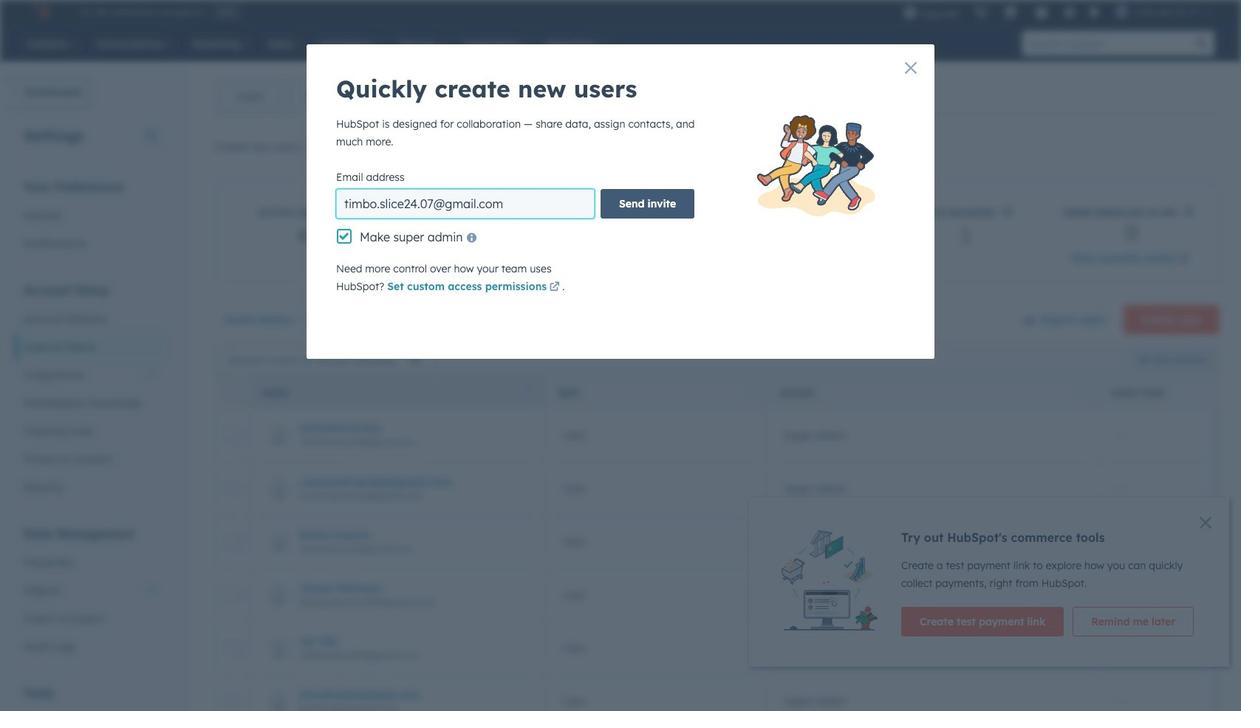 Task type: vqa. For each thing, say whether or not it's contained in the screenshot.
MAIN TEAM element
yes



Task type: locate. For each thing, give the bounding box(es) containing it.
1 press to sort. element from the left
[[748, 387, 754, 399]]

link opens in a new window image
[[817, 140, 828, 157], [550, 282, 560, 293]]

1 horizontal spatial press to sort. element
[[1081, 387, 1086, 399]]

0 horizontal spatial press to sort. element
[[748, 387, 754, 399]]

your preferences element
[[15, 179, 166, 258]]

2 main team element from the top
[[1099, 569, 1241, 622]]

press to sort. image
[[748, 387, 754, 397], [1081, 387, 1086, 397]]

ruby anderson image
[[1115, 5, 1129, 18]]

data management element
[[15, 526, 166, 661]]

0 horizontal spatial link opens in a new window image
[[550, 282, 560, 293]]

0 horizontal spatial press to sort. image
[[748, 387, 754, 397]]

2 press to sort. image from the left
[[1081, 387, 1086, 397]]

access element
[[766, 622, 1099, 675]]

1 vertical spatial link opens in a new window image
[[550, 282, 560, 293]]

1 horizontal spatial press to sort. image
[[1081, 387, 1086, 397]]

1 press to sort. image from the left
[[748, 387, 754, 397]]

press to sort. element
[[748, 387, 754, 399], [1081, 387, 1086, 399]]

Search name or email address search field
[[219, 347, 433, 374]]

Enter email email field
[[336, 189, 595, 219]]

press to sort. image for 2nd press to sort. element from right
[[748, 387, 754, 397]]

link opens in a new window image
[[817, 143, 828, 154], [1179, 251, 1190, 269], [1179, 254, 1190, 265], [550, 279, 560, 297]]

navigation
[[215, 78, 359, 115]]

1 horizontal spatial close image
[[1200, 517, 1212, 529]]

close image
[[905, 62, 917, 74], [1200, 517, 1212, 529]]

1 horizontal spatial link opens in a new window image
[[817, 140, 828, 157]]

marketplaces image
[[1004, 7, 1017, 20]]

menu
[[896, 0, 1224, 24]]

dialog
[[307, 44, 935, 359]]

0 vertical spatial close image
[[905, 62, 917, 74]]

main team element
[[1099, 516, 1241, 569], [1099, 569, 1241, 622], [1099, 622, 1241, 675]]



Task type: describe. For each thing, give the bounding box(es) containing it.
1 vertical spatial close image
[[1200, 517, 1212, 529]]

press to sort. image for first press to sort. element from the right
[[1081, 387, 1086, 397]]

account setup element
[[15, 282, 166, 502]]

ascending sort. press to sort descending. element
[[526, 387, 532, 399]]

0 horizontal spatial close image
[[905, 62, 917, 74]]

0 vertical spatial link opens in a new window image
[[817, 140, 828, 157]]

Search HubSpot search field
[[1023, 31, 1190, 56]]

1 main team element from the top
[[1099, 516, 1241, 569]]

3 main team element from the top
[[1099, 622, 1241, 675]]

ascending sort. press to sort descending. image
[[526, 387, 532, 397]]

2 press to sort. element from the left
[[1081, 387, 1086, 399]]



